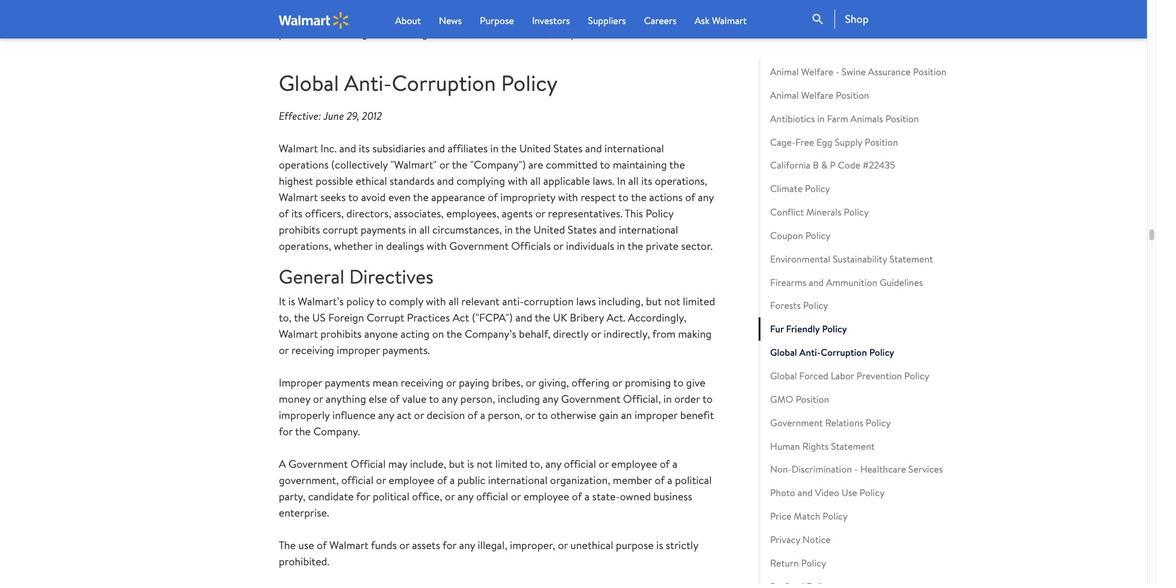 Task type: vqa. For each thing, say whether or not it's contained in the screenshot.
search
yes



Task type: locate. For each thing, give the bounding box(es) containing it.
1 vertical spatial its
[[641, 173, 652, 188]]

position right animals
[[886, 112, 919, 125]]

global anti-corruption policy up labor
[[770, 346, 895, 359]]

a
[[464, 0, 469, 8], [480, 408, 485, 423], [673, 456, 678, 471], [450, 473, 455, 488], [667, 473, 673, 488], [585, 489, 590, 504]]

but up public
[[449, 456, 465, 471]]

order
[[675, 391, 700, 406]]

1 horizontal spatial not
[[629, 0, 644, 8]]

global down fur
[[770, 346, 797, 359]]

california b & p code #22435 link
[[759, 154, 982, 177]]

policy down notice
[[801, 556, 826, 570]]

1 horizontal spatial from
[[653, 326, 676, 341]]

2 animal from the top
[[770, 88, 799, 102]]

or down affiliates
[[439, 157, 450, 172]]

1 vertical spatial united
[[534, 222, 565, 237]]

1 horizontal spatial statement
[[890, 252, 933, 265]]

the
[[421, 10, 438, 25], [279, 538, 296, 553]]

policy
[[501, 68, 558, 98], [805, 182, 830, 195], [844, 205, 869, 219], [646, 206, 674, 221], [806, 229, 831, 242], [803, 299, 828, 312], [822, 322, 847, 336], [870, 346, 895, 359], [904, 369, 930, 382], [866, 416, 891, 429], [860, 486, 885, 499], [823, 510, 848, 523], [801, 556, 826, 570]]

privacy
[[770, 533, 800, 546]]

1 vertical spatial are
[[529, 157, 543, 172]]

any down public
[[458, 489, 474, 504]]

not inside a government official may include, but is not limited to, any official or employee of a government, official or employee of a public international organization, member of a political party, candidate for political office, or any official or employee of a state-owned business enterprise.
[[477, 456, 493, 471]]

1 vertical spatial limited
[[495, 456, 528, 471]]

1 horizontal spatial -
[[854, 463, 858, 476]]

the down corruption
[[535, 310, 550, 325]]

0 horizontal spatial official
[[341, 473, 374, 488]]

policy inside walmart u.s. and walmart canada have a fur friendly policy in place. we do not sell products containing genuine animal fur. the following products are excluded from the policy: wool products, shearling and skin (e.g. leather, calf-hair leather, sheepskin and lambskin).
[[526, 0, 553, 8]]

is inside the use of walmart funds or assets for any illegal, improper, or unethical purpose is strictly prohibited.
[[656, 538, 663, 553]]

laws
[[576, 294, 596, 309]]

1 horizontal spatial global anti-corruption policy
[[770, 346, 895, 359]]

international up maintaining
[[605, 141, 664, 156]]

complying
[[457, 173, 505, 188]]

prohibits inside general directives it is walmart's policy to comply with all relevant anti-corruption laws including, but not limited to, the us foreign corrupt practices act ("fcpa") and the uk bribery act. accordingly, walmart prohibits anyone acting on the company's behalf, directly or indirectly, from making or receiving improper payments.
[[320, 326, 362, 341]]

global forced labor prevention policy link
[[759, 364, 982, 388]]

1 vertical spatial from
[[653, 326, 676, 341]]

money
[[279, 391, 310, 406]]

in down associates,
[[409, 222, 417, 237]]

0 horizontal spatial prohibits
[[279, 222, 320, 237]]

improper inside general directives it is walmart's policy to comply with all relevant anti-corruption laws including, but not limited to, the us foreign corrupt practices act ("fcpa") and the uk bribery act. accordingly, walmart prohibits anyone acting on the company's behalf, directly or indirectly, from making or receiving improper payments.
[[337, 343, 380, 358]]

including,
[[599, 294, 644, 309]]

global anti-corruption policy down the (e.g.
[[279, 68, 558, 98]]

photo and video use policy
[[770, 486, 885, 499]]

party,
[[279, 489, 306, 504]]

statement for environmental sustainability statement
[[890, 252, 933, 265]]

walmart inside the use of walmart funds or assets for any illegal, improper, or unethical purpose is strictly prohibited.
[[329, 538, 369, 553]]

1 vertical spatial not
[[664, 294, 680, 309]]

minerals
[[806, 205, 842, 219]]

2 vertical spatial official
[[476, 489, 508, 504]]

from inside walmart u.s. and walmart canada have a fur friendly policy in place. we do not sell products containing genuine animal fur. the following products are excluded from the policy: wool products, shearling and skin (e.g. leather, calf-hair leather, sheepskin and lambskin).
[[592, 10, 615, 25]]

0 vertical spatial is
[[288, 294, 295, 309]]

- up use
[[854, 463, 858, 476]]

2 horizontal spatial for
[[443, 538, 457, 553]]

0 vertical spatial -
[[836, 65, 840, 78]]

animal up animal welfare position on the right of the page
[[770, 65, 799, 78]]

improper inside improper payments mean receiving or paying bribes, or giving, offering or promising to give money or anything else of value to any person, including any government official, in order to improperly influence any act or decision of a person, or to otherwise gain an improper benefit for the company.
[[635, 408, 678, 423]]

a inside walmart u.s. and walmart canada have a fur friendly policy in place. we do not sell products containing genuine animal fur. the following products are excluded from the policy: wool products, shearling and skin (e.g. leather, calf-hair leather, sheepskin and lambskin).
[[464, 0, 469, 8]]

relevant
[[462, 294, 500, 309]]

0 vertical spatial improper
[[337, 343, 380, 358]]

are inside walmart u.s. and walmart canada have a fur friendly policy in place. we do not sell products containing genuine animal fur. the following products are excluded from the policy: wool products, shearling and skin (e.g. leather, calf-hair leather, sheepskin and lambskin).
[[530, 10, 545, 25]]

california b & p code #22435
[[770, 159, 895, 172]]

0 vertical spatial policy
[[526, 0, 553, 8]]

government inside a government official may include, but is not limited to, any official or employee of a government, official or employee of a public international organization, member of a political party, candidate for political office, or any official or employee of a state-owned business enterprise.
[[289, 456, 348, 471]]

the inside the use of walmart funds or assets for any illegal, improper, or unethical purpose is strictly prohibited.
[[279, 538, 296, 553]]

political
[[675, 473, 712, 488], [373, 489, 410, 504]]

2 vertical spatial global
[[770, 369, 797, 382]]

1 horizontal spatial but
[[646, 294, 662, 309]]

not
[[629, 0, 644, 8], [664, 294, 680, 309], [477, 456, 493, 471]]

- for discrimination
[[854, 463, 858, 476]]

mean
[[373, 375, 398, 390]]

for down improperly
[[279, 424, 293, 439]]

0 horizontal spatial corruption
[[392, 68, 496, 98]]

prohibits inside walmart inc. and its subsidiaries and affiliates in the united states and international operations (collectively "walmart" or the "company") are committed to maintaining the highest possible ethical standards and complying with all applicable laws. in all its operations, walmart seeks to avoid even the appearance of impropriety with respect to the actions of any of its officers, directors, associates, employees, agents or representatives. this policy prohibits corrupt payments in all circumstances, in the united states and international operations, whether in dealings with government officials or individuals in the private sector.
[[279, 222, 320, 237]]

0 vertical spatial official
[[564, 456, 596, 471]]

and inside general directives it is walmart's policy to comply with all relevant anti-corruption laws including, but not limited to, the us foreign corrupt practices act ("fcpa") and the uk bribery act. accordingly, walmart prohibits anyone acting on the company's behalf, directly or indirectly, from making or receiving improper payments.
[[516, 310, 532, 325]]

2012
[[362, 108, 382, 123]]

directly
[[553, 326, 589, 341]]

price
[[770, 510, 792, 523]]

2 horizontal spatial employee
[[611, 456, 657, 471]]

1 horizontal spatial official
[[476, 489, 508, 504]]

or down including
[[525, 408, 535, 423]]

leather, down the following
[[433, 26, 468, 41]]

animal up the antibiotics
[[770, 88, 799, 102]]

global up "effective:"
[[279, 68, 339, 98]]

states down representatives.
[[568, 222, 597, 237]]

the down agents
[[515, 222, 531, 237]]

1 horizontal spatial receiving
[[401, 375, 444, 390]]

are left the "excluded"
[[530, 10, 545, 25]]

walmart up operations
[[279, 141, 318, 156]]

excluded
[[547, 10, 589, 25]]

is left 'strictly'
[[656, 538, 663, 553]]

home image
[[279, 12, 350, 29]]

0 horizontal spatial anti-
[[344, 68, 392, 98]]

1 vertical spatial payments
[[325, 375, 370, 390]]

about button
[[395, 13, 421, 28]]

the down improperly
[[295, 424, 311, 439]]

receiving
[[291, 343, 334, 358], [401, 375, 444, 390]]

in left dealings
[[375, 238, 384, 253]]

payments down directors,
[[361, 222, 406, 237]]

0 vertical spatial to,
[[279, 310, 292, 325]]

1 vertical spatial prohibits
[[320, 326, 362, 341]]

animal for animal welfare - swine assurance position
[[770, 65, 799, 78]]

2 vertical spatial employee
[[524, 489, 569, 504]]

1 welfare from the top
[[801, 65, 834, 78]]

1 vertical spatial employee
[[389, 473, 435, 488]]

states
[[554, 141, 583, 156], [568, 222, 597, 237]]

payments up anything
[[325, 375, 370, 390]]

1 leather, from the left
[[433, 26, 468, 41]]

or
[[439, 157, 450, 172], [536, 206, 546, 221], [554, 238, 564, 253], [591, 326, 601, 341], [279, 343, 289, 358], [446, 375, 456, 390], [526, 375, 536, 390], [612, 375, 622, 390], [313, 391, 323, 406], [414, 408, 424, 423], [525, 408, 535, 423], [599, 456, 609, 471], [376, 473, 386, 488], [445, 489, 455, 504], [511, 489, 521, 504], [400, 538, 410, 553], [558, 538, 568, 553]]

any up 'organization,'
[[545, 456, 561, 471]]

government down offering
[[561, 391, 621, 406]]

0 vertical spatial are
[[530, 10, 545, 25]]

in left order
[[664, 391, 672, 406]]

1 vertical spatial states
[[568, 222, 597, 237]]

walmart left the funds
[[329, 538, 369, 553]]

ask walmart link
[[695, 13, 747, 28]]

2 welfare from the top
[[801, 88, 834, 102]]

all inside general directives it is walmart's policy to comply with all relevant anti-corruption laws including, but not limited to, the us foreign corrupt practices act ("fcpa") and the uk bribery act. accordingly, walmart prohibits anyone acting on the company's behalf, directly or indirectly, from making or receiving improper payments.
[[449, 294, 459, 309]]

walmart inside general directives it is walmart's policy to comply with all relevant anti-corruption laws including, but not limited to, the us foreign corrupt practices act ("fcpa") and the uk bribery act. accordingly, walmart prohibits anyone acting on the company's behalf, directly or indirectly, from making or receiving improper payments.
[[279, 326, 318, 341]]

p
[[830, 159, 836, 172]]

statement
[[890, 252, 933, 265], [831, 439, 875, 453]]

to, inside a government official may include, but is not limited to, any official or employee of a government, official or employee of a public international organization, member of a political party, candidate for political office, or any official or employee of a state-owned business enterprise.
[[530, 456, 543, 471]]

1 vertical spatial political
[[373, 489, 410, 504]]

1 horizontal spatial policy
[[526, 0, 553, 8]]

0 horizontal spatial employee
[[389, 473, 435, 488]]

policy up investors dropdown button at the top of the page
[[526, 0, 553, 8]]

1 vertical spatial products
[[486, 10, 527, 25]]

antibiotics in farm animals position link
[[759, 107, 982, 130]]

global anti-corruption policy
[[279, 68, 558, 98], [770, 346, 895, 359]]

shop link
[[835, 10, 869, 29]]

1 vertical spatial receiving
[[401, 375, 444, 390]]

policy up foreign
[[346, 294, 374, 309]]

include,
[[410, 456, 446, 471]]

any up decision
[[442, 391, 458, 406]]

strictly
[[666, 538, 698, 553]]

making
[[678, 326, 712, 341]]

0 vertical spatial global anti-corruption policy
[[279, 68, 558, 98]]

1 vertical spatial the
[[279, 538, 296, 553]]

0 horizontal spatial operations,
[[279, 238, 331, 253]]

return policy link
[[759, 552, 982, 575]]

and down the we
[[597, 26, 614, 41]]

0 horizontal spatial the
[[279, 538, 296, 553]]

u.s.
[[320, 0, 338, 8]]

global for 'global forced labor prevention policy' link
[[770, 369, 797, 382]]

corruption down the (e.g.
[[392, 68, 496, 98]]

0 horizontal spatial receiving
[[291, 343, 334, 358]]

government inside walmart inc. and its subsidiaries and affiliates in the united states and international operations (collectively "walmart" or the "company") are committed to maintaining the highest possible ethical standards and complying with all applicable laws. in all its operations, walmart seeks to avoid even the appearance of impropriety with respect to the actions of any of its officers, directors, associates, employees, agents or representatives. this policy prohibits corrupt payments in all circumstances, in the united states and international operations, whether in dealings with government officials or individuals in the private sector.
[[449, 238, 509, 253]]

any
[[698, 189, 714, 205], [442, 391, 458, 406], [543, 391, 559, 406], [378, 408, 394, 423], [545, 456, 561, 471], [458, 489, 474, 504], [459, 538, 475, 553]]

animal for animal welfare position
[[770, 88, 799, 102]]

return policy
[[770, 556, 826, 570]]

farm
[[827, 112, 848, 125]]

official up 'organization,'
[[564, 456, 596, 471]]

animal welfare - swine assurance position
[[770, 65, 947, 78]]

appearance
[[431, 189, 485, 205]]

0 vertical spatial animal
[[770, 65, 799, 78]]

privacy notice link
[[759, 528, 982, 552]]

operations, up general
[[279, 238, 331, 253]]

any right actions
[[698, 189, 714, 205]]

0 horizontal spatial its
[[291, 206, 302, 221]]

0 vertical spatial from
[[592, 10, 615, 25]]

fur
[[770, 322, 784, 336]]

california
[[770, 159, 811, 172]]

1 horizontal spatial improper
[[635, 408, 678, 423]]

2 horizontal spatial is
[[656, 538, 663, 553]]

friendly
[[786, 322, 820, 336]]

circumstances,
[[432, 222, 502, 237]]

limited inside general directives it is walmart's policy to comply with all relevant anti-corruption laws including, but not limited to, the us foreign corrupt practices act ("fcpa") and the uk bribery act. accordingly, walmart prohibits anyone acting on the company's behalf, directly or indirectly, from making or receiving improper payments.
[[683, 294, 715, 309]]

government down the circumstances,
[[449, 238, 509, 253]]

walmart up animal
[[360, 0, 399, 8]]

0 horizontal spatial limited
[[495, 456, 528, 471]]

0 vertical spatial statement
[[890, 252, 933, 265]]

0 horizontal spatial leather,
[[433, 26, 468, 41]]

1 horizontal spatial is
[[467, 456, 474, 471]]

and up committed
[[585, 141, 602, 156]]

1 horizontal spatial products
[[665, 0, 707, 8]]

leather, right hair
[[511, 26, 547, 41]]

1 vertical spatial animal
[[770, 88, 799, 102]]

improper
[[279, 375, 322, 390]]

0 vertical spatial global
[[279, 68, 339, 98]]

in left farm
[[817, 112, 825, 125]]

human
[[770, 439, 800, 453]]

1 vertical spatial -
[[854, 463, 858, 476]]

person,
[[460, 391, 495, 406], [488, 408, 523, 423]]

its left officers,
[[291, 206, 302, 221]]

0 horizontal spatial statement
[[831, 439, 875, 453]]

anti- up 2012
[[344, 68, 392, 98]]

influence
[[332, 408, 376, 423]]

anti-
[[344, 68, 392, 98], [800, 346, 821, 359]]

2 horizontal spatial not
[[664, 294, 680, 309]]

limited
[[683, 294, 715, 309], [495, 456, 528, 471]]

1 vertical spatial operations,
[[279, 238, 331, 253]]

0 horizontal spatial products
[[486, 10, 527, 25]]

impropriety
[[501, 189, 556, 205]]

firearms
[[770, 276, 807, 289]]

or down official
[[376, 473, 386, 488]]

0 vertical spatial payments
[[361, 222, 406, 237]]

from inside general directives it is walmart's policy to comply with all relevant anti-corruption laws including, but not limited to, the us foreign corrupt practices act ("fcpa") and the uk bribery act. accordingly, walmart prohibits anyone acting on the company's behalf, directly or indirectly, from making or receiving improper payments.
[[653, 326, 676, 341]]

0 vertical spatial prohibits
[[279, 222, 320, 237]]

fur friendly policy link
[[759, 318, 982, 341]]

welfare for position
[[801, 88, 834, 102]]

to left avoid at top
[[348, 189, 359, 205]]

1 vertical spatial is
[[467, 456, 474, 471]]

2 vertical spatial is
[[656, 538, 663, 553]]

international up private
[[619, 222, 678, 237]]

or left unethical
[[558, 538, 568, 553]]

its up (collectively
[[359, 141, 370, 156]]

benefit
[[680, 408, 714, 423]]

services
[[909, 463, 943, 476]]

political up business
[[675, 473, 712, 488]]

the up associates,
[[413, 189, 429, 205]]

corruption
[[392, 68, 496, 98], [821, 346, 867, 359]]

1 vertical spatial global anti-corruption policy
[[770, 346, 895, 359]]

0 horizontal spatial political
[[373, 489, 410, 504]]

statement up guidelines
[[890, 252, 933, 265]]

is up public
[[467, 456, 474, 471]]

animal welfare - swine assurance position link
[[759, 60, 982, 84]]

not up public
[[477, 456, 493, 471]]

0 horizontal spatial to,
[[279, 310, 292, 325]]

shop
[[845, 11, 869, 26]]

0 horizontal spatial for
[[279, 424, 293, 439]]

its
[[359, 141, 370, 156], [641, 173, 652, 188], [291, 206, 302, 221]]

wool
[[669, 10, 691, 25]]

improper
[[337, 343, 380, 358], [635, 408, 678, 423]]

united up committed
[[519, 141, 551, 156]]

0 horizontal spatial policy
[[346, 294, 374, 309]]

0 horizontal spatial improper
[[337, 343, 380, 358]]

policy down b
[[805, 182, 830, 195]]

0 horizontal spatial but
[[449, 456, 465, 471]]

following
[[440, 10, 483, 25]]

0 vertical spatial employee
[[611, 456, 657, 471]]

1 horizontal spatial limited
[[683, 294, 715, 309]]

1 horizontal spatial to,
[[530, 456, 543, 471]]

bribes,
[[492, 375, 523, 390]]

official
[[564, 456, 596, 471], [341, 473, 374, 488], [476, 489, 508, 504]]

to,
[[279, 310, 292, 325], [530, 456, 543, 471]]

for inside the use of walmart funds or assets for any illegal, improper, or unethical purpose is strictly prohibited.
[[443, 538, 457, 553]]

1 horizontal spatial anti-
[[800, 346, 821, 359]]

0 vertical spatial states
[[554, 141, 583, 156]]

with up impropriety
[[508, 173, 528, 188]]

0 vertical spatial its
[[359, 141, 370, 156]]

the inside walmart u.s. and walmart canada have a fur friendly policy in place. we do not sell products containing genuine animal fur. the following products are excluded from the policy: wool products, shearling and skin (e.g. leather, calf-hair leather, sheepskin and lambskin).
[[617, 10, 633, 25]]

member
[[613, 473, 652, 488]]

and up genuine
[[341, 0, 358, 8]]

the right on
[[447, 326, 462, 341]]

states up committed
[[554, 141, 583, 156]]

walmart down us on the bottom left
[[279, 326, 318, 341]]

or right officials
[[554, 238, 564, 253]]

1 horizontal spatial operations,
[[655, 173, 707, 188]]

gain
[[599, 408, 619, 423]]

0 vertical spatial for
[[279, 424, 293, 439]]

29,
[[347, 108, 359, 123]]

government inside improper payments mean receiving or paying bribes, or giving, offering or promising to give money or anything else of value to any person, including any government official, in order to improperly influence any act or decision of a person, or to otherwise gain an improper benefit for the company.
[[561, 391, 621, 406]]

illegal,
[[478, 538, 507, 553]]

investors button
[[532, 13, 570, 28]]

private
[[646, 238, 679, 253]]

prohibits down officers,
[[279, 222, 320, 237]]

uk
[[553, 310, 567, 325]]

limited inside a government official may include, but is not limited to, any official or employee of a government, official or employee of a public international organization, member of a political party, candidate for political office, or any official or employee of a state-owned business enterprise.
[[495, 456, 528, 471]]

receiving inside improper payments mean receiving or paying bribes, or giving, offering or promising to give money or anything else of value to any person, including any government official, in order to improperly influence any act or decision of a person, or to otherwise gain an improper benefit for the company.
[[401, 375, 444, 390]]

2 vertical spatial international
[[488, 473, 548, 488]]

payments inside walmart inc. and its subsidiaries and affiliates in the united states and international operations (collectively "walmart" or the "company") are committed to maintaining the highest possible ethical standards and complying with all applicable laws. in all its operations, walmart seeks to avoid even the appearance of impropriety with respect to the actions of any of its officers, directors, associates, employees, agents or representatives. this policy prohibits corrupt payments in all circumstances, in the united states and international operations, whether in dealings with government officials or individuals in the private sector.
[[361, 222, 406, 237]]

0 horizontal spatial -
[[836, 65, 840, 78]]

is right it
[[288, 294, 295, 309]]

behalf,
[[519, 326, 551, 341]]

office,
[[412, 489, 442, 504]]

government
[[449, 238, 509, 253], [561, 391, 621, 406], [770, 416, 823, 429], [289, 456, 348, 471]]

not inside general directives it is walmart's policy to comply with all relevant anti-corruption laws including, but not limited to, the us foreign corrupt practices act ("fcpa") and the uk bribery act. accordingly, walmart prohibits anyone acting on the company's behalf, directly or indirectly, from making or receiving improper payments.
[[664, 294, 680, 309]]

1 animal from the top
[[770, 65, 799, 78]]

operations,
[[655, 173, 707, 188], [279, 238, 331, 253]]

1 horizontal spatial leather,
[[511, 26, 547, 41]]

cage-free egg supply position link
[[759, 130, 982, 154]]

prohibits down foreign
[[320, 326, 362, 341]]

0 vertical spatial but
[[646, 294, 662, 309]]

receiving up value
[[401, 375, 444, 390]]

0 vertical spatial the
[[421, 10, 438, 25]]

0 vertical spatial political
[[675, 473, 712, 488]]

limited down improper payments mean receiving or paying bribes, or giving, offering or promising to give money or anything else of value to any person, including any government official, in order to improperly influence any act or decision of a person, or to otherwise gain an improper benefit for the company.
[[495, 456, 528, 471]]

0 horizontal spatial from
[[592, 10, 615, 25]]

or right the funds
[[400, 538, 410, 553]]

for right "assets"
[[443, 538, 457, 553]]

1 vertical spatial corruption
[[821, 346, 867, 359]]

2 vertical spatial for
[[443, 538, 457, 553]]

and inside photo and video use policy link
[[798, 486, 813, 499]]

and inside 'firearms and ammunition guidelines' link
[[809, 276, 824, 289]]

international
[[605, 141, 664, 156], [619, 222, 678, 237], [488, 473, 548, 488]]

or down the 'bribery'
[[591, 326, 601, 341]]

or up 'improper'
[[279, 343, 289, 358]]

corruption
[[524, 294, 574, 309]]

0 vertical spatial limited
[[683, 294, 715, 309]]

0 vertical spatial receiving
[[291, 343, 334, 358]]



Task type: describe. For each thing, give the bounding box(es) containing it.
policy inside general directives it is walmart's policy to comply with all relevant anti-corruption laws including, but not limited to, the us foreign corrupt practices act ("fcpa") and the uk bribery act. accordingly, walmart prohibits anyone acting on the company's behalf, directly or indirectly, from making or receiving improper payments.
[[346, 294, 374, 309]]

on
[[432, 326, 444, 341]]

coupon policy
[[770, 229, 831, 242]]

in up "company")
[[490, 141, 499, 156]]

statement for human rights statement
[[831, 439, 875, 453]]

the left us on the bottom left
[[294, 310, 310, 325]]

walmart down highest
[[279, 189, 318, 205]]

- for welfare
[[836, 65, 840, 78]]

all right in
[[628, 173, 639, 188]]

policy down gmo position link
[[866, 416, 891, 429]]

to down including
[[538, 408, 548, 423]]

forests
[[770, 299, 801, 312]]

in down agents
[[505, 222, 513, 237]]

is inside a government official may include, but is not limited to, any official or employee of a government, official or employee of a public international organization, member of a political party, candidate for political office, or any official or employee of a state-owned business enterprise.
[[467, 456, 474, 471]]

or up including
[[526, 375, 536, 390]]

officers,
[[305, 206, 344, 221]]

policy down photo and video use policy
[[823, 510, 848, 523]]

for inside a government official may include, but is not limited to, any official or employee of a government, official or employee of a public international organization, member of a political party, candidate for political office, or any official or employee of a state-owned business enterprise.
[[356, 489, 370, 504]]

prohibited.
[[279, 554, 329, 569]]

policy right friendly
[[822, 322, 847, 336]]

search
[[811, 12, 825, 26]]

to up laws.
[[600, 157, 610, 172]]

gmo
[[770, 393, 794, 406]]

the inside walmart u.s. and walmart canada have a fur friendly policy in place. we do not sell products containing genuine animal fur. the following products are excluded from the policy: wool products, shearling and skin (e.g. leather, calf-hair leather, sheepskin and lambskin).
[[421, 10, 438, 25]]

1 vertical spatial person,
[[488, 408, 523, 423]]

use
[[298, 538, 314, 553]]

purpose
[[480, 14, 514, 27]]

animal welfare position
[[770, 88, 869, 102]]

public
[[458, 473, 486, 488]]

business
[[654, 489, 693, 504]]

but inside general directives it is walmart's policy to comply with all relevant anti-corruption laws including, but not limited to, the us foreign corrupt practices act ("fcpa") and the uk bribery act. accordingly, walmart prohibits anyone acting on the company's behalf, directly or indirectly, from making or receiving improper payments.
[[646, 294, 662, 309]]

1 vertical spatial international
[[619, 222, 678, 237]]

or down impropriety
[[536, 206, 546, 221]]

walmart up containing on the top left of page
[[279, 0, 318, 8]]

any inside walmart inc. and its subsidiaries and affiliates in the united states and international operations (collectively "walmart" or the "company") are committed to maintaining the highest possible ethical standards and complying with all applicable laws. in all its operations, walmart seeks to avoid even the appearance of impropriety with respect to the actions of any of its officers, directors, associates, employees, agents or representatives. this policy prohibits corrupt payments in all circumstances, in the united states and international operations, whether in dealings with government officials or individuals in the private sector.
[[698, 189, 714, 205]]

we
[[596, 0, 611, 8]]

1 horizontal spatial corruption
[[821, 346, 867, 359]]

position up #22435
[[865, 135, 898, 148]]

fur
[[471, 0, 485, 8]]

and right inc.
[[339, 141, 356, 156]]

policy down conflict minerals policy
[[806, 229, 831, 242]]

"company")
[[470, 157, 526, 172]]

payments inside improper payments mean receiving or paying bribes, or giving, offering or promising to give money or anything else of value to any person, including any government official, in order to improperly influence any act or decision of a person, or to otherwise gain an improper benefit for the company.
[[325, 375, 370, 390]]

egg
[[817, 135, 833, 148]]

with inside general directives it is walmart's policy to comply with all relevant anti-corruption laws including, but not limited to, the us foreign corrupt practices act ("fcpa") and the uk bribery act. accordingly, walmart prohibits anyone acting on the company's behalf, directly or indirectly, from making or receiving improper payments.
[[426, 294, 446, 309]]

2 leather, from the left
[[511, 26, 547, 41]]

operations
[[279, 157, 329, 172]]

forests policy link
[[759, 294, 982, 318]]

the left private
[[628, 238, 643, 253]]

foreign
[[328, 310, 364, 325]]

"walmart"
[[391, 157, 437, 172]]

with right dealings
[[427, 238, 447, 253]]

else
[[369, 391, 387, 406]]

act
[[397, 408, 412, 423]]

1 horizontal spatial employee
[[524, 489, 569, 504]]

a inside improper payments mean receiving or paying bribes, or giving, offering or promising to give money or anything else of value to any person, including any government official, in order to improperly influence any act or decision of a person, or to otherwise gain an improper benefit for the company.
[[480, 408, 485, 423]]

for inside improper payments mean receiving or paying bribes, or giving, offering or promising to give money or anything else of value to any person, including any government official, in order to improperly influence any act or decision of a person, or to otherwise gain an improper benefit for the company.
[[279, 424, 293, 439]]

careers link
[[644, 13, 677, 28]]

0 vertical spatial international
[[605, 141, 664, 156]]

official,
[[623, 391, 661, 406]]

0 vertical spatial person,
[[460, 391, 495, 406]]

owned
[[620, 489, 651, 504]]

free
[[796, 135, 814, 148]]

(e.g.
[[410, 26, 430, 41]]

or left the paying
[[446, 375, 456, 390]]

or right the act
[[414, 408, 424, 423]]

receiving inside general directives it is walmart's policy to comply with all relevant anti-corruption laws including, but not limited to, the us foreign corrupt practices act ("fcpa") and the uk bribery act. accordingly, walmart prohibits anyone acting on the company's behalf, directly or indirectly, from making or receiving improper payments.
[[291, 343, 334, 358]]

international inside a government official may include, but is not limited to, any official or employee of a government, official or employee of a public international organization, member of a political party, candidate for political office, or any official or employee of a state-owned business enterprise.
[[488, 473, 548, 488]]

in right individuals
[[617, 238, 625, 253]]

relations
[[825, 416, 864, 429]]

ask
[[695, 14, 710, 27]]

anyone
[[364, 326, 398, 341]]

position right assurance
[[913, 65, 947, 78]]

otherwise
[[551, 408, 597, 423]]

of inside the use of walmart funds or assets for any illegal, improper, or unethical purpose is strictly prohibited.
[[317, 538, 327, 553]]

policy inside walmart inc. and its subsidiaries and affiliates in the united states and international operations (collectively "walmart" or the "company") are committed to maintaining the highest possible ethical standards and complying with all applicable laws. in all its operations, walmart seeks to avoid even the appearance of impropriety with respect to the actions of any of its officers, directors, associates, employees, agents or representatives. this policy prohibits corrupt payments in all circumstances, in the united states and international operations, whether in dealings with government officials or individuals in the private sector.
[[646, 206, 674, 221]]

2 horizontal spatial its
[[641, 173, 652, 188]]

conflict minerals policy
[[770, 205, 869, 219]]

code
[[838, 159, 861, 172]]

gmo position link
[[759, 388, 982, 411]]

assurance
[[868, 65, 911, 78]]

all up impropriety
[[530, 173, 541, 188]]

and up "walmart"
[[428, 141, 445, 156]]

employees,
[[446, 206, 499, 221]]

affiliates
[[448, 141, 488, 156]]

in inside improper payments mean receiving or paying bribes, or giving, offering or promising to give money or anything else of value to any person, including any government official, in order to improperly influence any act or decision of a person, or to otherwise gain an improper benefit for the company.
[[664, 391, 672, 406]]

0 horizontal spatial global anti-corruption policy
[[279, 68, 558, 98]]

anti-
[[502, 294, 524, 309]]

2 vertical spatial its
[[291, 206, 302, 221]]

purpose
[[616, 538, 654, 553]]

paying
[[459, 375, 489, 390]]

0 vertical spatial united
[[519, 141, 551, 156]]

practices
[[407, 310, 450, 325]]

to up benefit
[[703, 391, 713, 406]]

this
[[625, 206, 643, 221]]

walmart right ask
[[712, 14, 747, 27]]

to, inside general directives it is walmart's policy to comply with all relevant anti-corruption laws including, but not limited to, the us foreign corrupt practices act ("fcpa") and the uk bribery act. accordingly, walmart prohibits anyone acting on the company's behalf, directly or indirectly, from making or receiving improper payments.
[[279, 310, 292, 325]]

welfare for -
[[801, 65, 834, 78]]

act
[[453, 310, 469, 325]]

is inside general directives it is walmart's policy to comply with all relevant anti-corruption laws including, but not limited to, the us foreign corrupt practices act ("fcpa") and the uk bribery act. accordingly, walmart prohibits anyone acting on the company's behalf, directly or indirectly, from making or receiving improper payments.
[[288, 294, 295, 309]]

are inside walmart inc. and its subsidiaries and affiliates in the united states and international operations (collectively "walmart" or the "company") are committed to maintaining the highest possible ethical standards and complying with all applicable laws. in all its operations, walmart seeks to avoid even the appearance of impropriety with respect to the actions of any of its officers, directors, associates, employees, agents or representatives. this policy prohibits corrupt payments in all circumstances, in the united states and international operations, whether in dealings with government officials or individuals in the private sector.
[[529, 157, 543, 172]]

position down the swine
[[836, 88, 869, 102]]

company.
[[313, 424, 360, 439]]

sector.
[[681, 238, 713, 253]]

rights
[[803, 439, 829, 453]]

any down giving,
[[543, 391, 559, 406]]

even
[[388, 189, 411, 205]]

corrupt
[[323, 222, 358, 237]]

animal welfare position link
[[759, 84, 982, 107]]

2 horizontal spatial official
[[564, 456, 596, 471]]

directives
[[349, 263, 434, 289]]

the down affiliates
[[452, 157, 468, 172]]

lambskin).
[[617, 26, 663, 41]]

environmental
[[770, 252, 831, 265]]

supply
[[835, 135, 863, 148]]

0 vertical spatial operations,
[[655, 173, 707, 188]]

photo and video use policy link
[[759, 481, 982, 505]]

1 horizontal spatial its
[[359, 141, 370, 156]]

the up actions
[[669, 157, 685, 172]]

policy right use
[[860, 486, 885, 499]]

and up appearance
[[437, 173, 454, 188]]

climate policy
[[770, 182, 830, 195]]

value
[[402, 391, 427, 406]]

policy down climate policy link
[[844, 205, 869, 219]]

and up individuals
[[599, 222, 616, 237]]

walmart u.s. and walmart canada have a fur friendly policy in place. we do not sell products containing genuine animal fur. the following products are excluded from the policy: wool products, shearling and skin (e.g. leather, calf-hair leather, sheepskin and lambskin).
[[279, 0, 707, 41]]

but inside a government official may include, but is not limited to, any official or employee of a government, official or employee of a public international organization, member of a political party, candidate for political office, or any official or employee of a state-owned business enterprise.
[[449, 456, 465, 471]]

non-discrimination - healthcare services link
[[759, 458, 982, 481]]

effective: june 29, 2012
[[279, 108, 382, 123]]

global for "global anti-corruption policy" link
[[770, 346, 797, 359]]

the inside improper payments mean receiving or paying bribes, or giving, offering or promising to give money or anything else of value to any person, including any government official, in order to improperly influence any act or decision of a person, or to otherwise gain an improper benefit for the company.
[[295, 424, 311, 439]]

any inside the use of walmart funds or assets for any illegal, improper, or unethical purpose is strictly prohibited.
[[459, 538, 475, 553]]

government down gmo position at the right bottom
[[770, 416, 823, 429]]

dealings
[[386, 238, 424, 253]]

policy right prevention
[[904, 369, 930, 382]]

to right value
[[429, 391, 439, 406]]

with down applicable
[[558, 189, 578, 205]]

government relations policy
[[770, 416, 891, 429]]

or up improperly
[[313, 391, 323, 406]]

policy down hair
[[501, 68, 558, 98]]

the up this
[[631, 189, 647, 205]]

to down in
[[618, 189, 629, 205]]

june
[[324, 108, 344, 123]]

0 vertical spatial anti-
[[344, 68, 392, 98]]

all down associates,
[[420, 222, 430, 237]]

may
[[388, 456, 407, 471]]

comply
[[389, 294, 423, 309]]

the up "company")
[[501, 141, 517, 156]]

ammunition
[[826, 276, 878, 289]]

global forced labor prevention policy
[[770, 369, 930, 382]]

careers
[[644, 14, 677, 27]]

government,
[[279, 473, 339, 488]]

climate
[[770, 182, 803, 195]]

not inside walmart u.s. and walmart canada have a fur friendly policy in place. we do not sell products containing genuine animal fur. the following products are excluded from the policy: wool products, shearling and skin (e.g. leather, calf-hair leather, sheepskin and lambskin).
[[629, 0, 644, 8]]

accordingly,
[[628, 310, 687, 325]]

1 vertical spatial anti-
[[800, 346, 821, 359]]

in inside walmart u.s. and walmart canada have a fur friendly policy in place. we do not sell products containing genuine animal fur. the following products are excluded from the policy: wool products, shearling and skin (e.g. leather, calf-hair leather, sheepskin and lambskin).
[[556, 0, 564, 8]]

coupon policy link
[[759, 224, 982, 247]]

policy up prevention
[[870, 346, 895, 359]]

policy up fur friendly policy
[[803, 299, 828, 312]]

to inside general directives it is walmart's policy to comply with all relevant anti-corruption laws including, but not limited to, the us foreign corrupt practices act ("fcpa") and the uk bribery act. accordingly, walmart prohibits anyone acting on the company's behalf, directly or indirectly, from making or receiving improper payments.
[[377, 294, 387, 309]]

genuine
[[330, 10, 368, 25]]

cage-
[[770, 135, 796, 148]]

in
[[617, 173, 626, 188]]

gmo position
[[770, 393, 829, 406]]

antibiotics in farm animals position
[[770, 112, 919, 125]]

us
[[312, 310, 326, 325]]

an
[[621, 408, 632, 423]]

0 vertical spatial corruption
[[392, 68, 496, 98]]

0 vertical spatial products
[[665, 0, 707, 8]]

whether
[[334, 238, 373, 253]]

or right offering
[[612, 375, 622, 390]]

and down animal
[[370, 26, 387, 41]]

improper,
[[510, 538, 555, 553]]

any left the act
[[378, 408, 394, 423]]

or up 'organization,'
[[599, 456, 609, 471]]

firearms and ammunition guidelines link
[[759, 271, 982, 294]]

position down forced
[[796, 393, 829, 406]]

place.
[[567, 0, 594, 8]]

or up improper,
[[511, 489, 521, 504]]

to left give
[[674, 375, 684, 390]]

actions
[[649, 189, 683, 205]]

or right office,
[[445, 489, 455, 504]]

respect
[[581, 189, 616, 205]]



